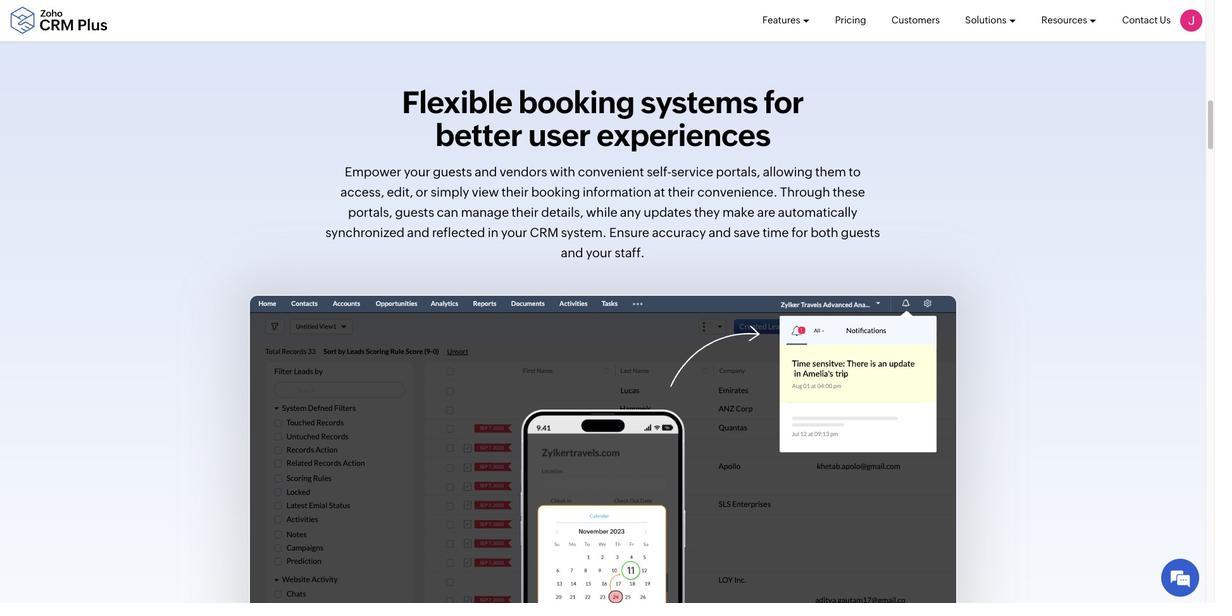 Task type: describe. For each thing, give the bounding box(es) containing it.
any
[[620, 205, 641, 220]]

view
[[472, 185, 499, 199]]

these
[[833, 185, 865, 199]]

better
[[435, 118, 522, 153]]

save
[[734, 225, 760, 240]]

convenience.
[[698, 185, 778, 199]]

they
[[694, 205, 720, 220]]

us
[[1160, 15, 1171, 25]]

access,
[[341, 185, 384, 199]]

pricing link
[[835, 0, 866, 41]]

are
[[757, 205, 776, 220]]

their right at
[[668, 185, 695, 199]]

1 horizontal spatial your
[[501, 225, 527, 240]]

time
[[763, 225, 789, 240]]

flexible booking systems for better user experiences
[[402, 85, 804, 153]]

at
[[654, 185, 665, 199]]

synchronized
[[325, 225, 405, 240]]

2 vertical spatial guests
[[841, 225, 880, 240]]

ensure
[[609, 225, 649, 240]]

staff.
[[615, 246, 645, 260]]

resources link
[[1042, 0, 1097, 41]]

contact us link
[[1122, 0, 1171, 41]]

customers
[[892, 15, 940, 25]]

reflected
[[432, 225, 485, 240]]

experiences
[[597, 118, 771, 153]]

and left reflected
[[407, 225, 430, 240]]

contact
[[1122, 15, 1158, 25]]

james peterson image
[[1180, 9, 1203, 32]]

pricing
[[835, 15, 866, 25]]

manage
[[461, 205, 509, 220]]

user
[[528, 118, 591, 153]]

in
[[488, 225, 499, 240]]

through
[[780, 185, 830, 199]]

both
[[811, 225, 839, 240]]

empower
[[345, 165, 401, 179]]

booking inside the flexible booking systems for better user experiences
[[518, 85, 635, 120]]

make
[[723, 205, 755, 220]]

customers link
[[892, 0, 940, 41]]

information
[[583, 185, 652, 199]]

crm
[[530, 225, 559, 240]]

while
[[586, 205, 618, 220]]

1 horizontal spatial portals,
[[716, 165, 760, 179]]



Task type: vqa. For each thing, say whether or not it's contained in the screenshot.
at
yes



Task type: locate. For each thing, give the bounding box(es) containing it.
zoho crmplus logo image
[[9, 7, 108, 34]]

0 vertical spatial portals,
[[716, 165, 760, 179]]

0 vertical spatial for
[[764, 85, 804, 120]]

your
[[404, 165, 430, 179], [501, 225, 527, 240], [586, 246, 612, 260]]

your down system.
[[586, 246, 612, 260]]

resources
[[1042, 15, 1088, 25]]

guests
[[433, 165, 472, 179], [395, 205, 434, 220], [841, 225, 880, 240]]

updates
[[644, 205, 692, 220]]

service
[[671, 165, 713, 179]]

them
[[815, 165, 846, 179]]

guests right 'both'
[[841, 225, 880, 240]]

portals, up convenience.
[[716, 165, 760, 179]]

can
[[437, 205, 459, 220]]

systems
[[641, 85, 758, 120]]

0 vertical spatial guests
[[433, 165, 472, 179]]

0 horizontal spatial portals,
[[348, 205, 393, 220]]

details,
[[541, 205, 584, 220]]

guests down or
[[395, 205, 434, 220]]

their up the crm
[[512, 205, 539, 220]]

flexible booking system image
[[248, 295, 957, 604], [661, 305, 946, 459], [521, 410, 685, 604]]

contact us
[[1122, 15, 1171, 25]]

0 horizontal spatial your
[[404, 165, 430, 179]]

automatically
[[778, 205, 858, 220]]

to
[[849, 165, 861, 179]]

accuracy
[[652, 225, 706, 240]]

with
[[550, 165, 575, 179]]

their down vendors
[[502, 185, 529, 199]]

features link
[[763, 0, 810, 41]]

solutions
[[965, 15, 1007, 25]]

and down they
[[709, 225, 731, 240]]

booking
[[518, 85, 635, 120], [531, 185, 580, 199]]

for
[[764, 85, 804, 120], [792, 225, 808, 240]]

self-
[[647, 165, 671, 179]]

0 vertical spatial booking
[[518, 85, 635, 120]]

features
[[763, 15, 800, 25]]

and up view
[[475, 165, 497, 179]]

for inside the flexible booking systems for better user experiences
[[764, 85, 804, 120]]

2 horizontal spatial your
[[586, 246, 612, 260]]

booking inside empower your guests and vendors with convenient self-service portals, allowing them to access, edit, or simply view their booking information at their convenience. through these portals, guests can manage their details, while any updates they make are automatically synchronized and reflected in your crm system. ensure accuracy and save time for both guests and your staff.
[[531, 185, 580, 199]]

portals, up synchronized
[[348, 205, 393, 220]]

0 vertical spatial your
[[404, 165, 430, 179]]

vendors
[[500, 165, 547, 179]]

your right in
[[501, 225, 527, 240]]

1 vertical spatial for
[[792, 225, 808, 240]]

guests up simply
[[433, 165, 472, 179]]

system.
[[561, 225, 607, 240]]

your up or
[[404, 165, 430, 179]]

edit,
[[387, 185, 413, 199]]

1 vertical spatial guests
[[395, 205, 434, 220]]

simply
[[431, 185, 469, 199]]

solutions link
[[965, 0, 1016, 41]]

their
[[502, 185, 529, 199], [668, 185, 695, 199], [512, 205, 539, 220]]

or
[[416, 185, 428, 199]]

1 vertical spatial booking
[[531, 185, 580, 199]]

2 vertical spatial your
[[586, 246, 612, 260]]

1 vertical spatial your
[[501, 225, 527, 240]]

1 vertical spatial portals,
[[348, 205, 393, 220]]

empower your guests and vendors with convenient self-service portals, allowing them to access, edit, or simply view their booking information at their convenience. through these portals, guests can manage their details, while any updates they make are automatically synchronized and reflected in your crm system. ensure accuracy and save time for both guests and your staff.
[[325, 165, 880, 260]]

and
[[475, 165, 497, 179], [407, 225, 430, 240], [709, 225, 731, 240], [561, 246, 583, 260]]

allowing
[[763, 165, 813, 179]]

for inside empower your guests and vendors with convenient self-service portals, allowing them to access, edit, or simply view their booking information at their convenience. through these portals, guests can manage their details, while any updates they make are automatically synchronized and reflected in your crm system. ensure accuracy and save time for both guests and your staff.
[[792, 225, 808, 240]]

portals,
[[716, 165, 760, 179], [348, 205, 393, 220]]

and down system.
[[561, 246, 583, 260]]

convenient
[[578, 165, 644, 179]]

flexible
[[402, 85, 512, 120]]



